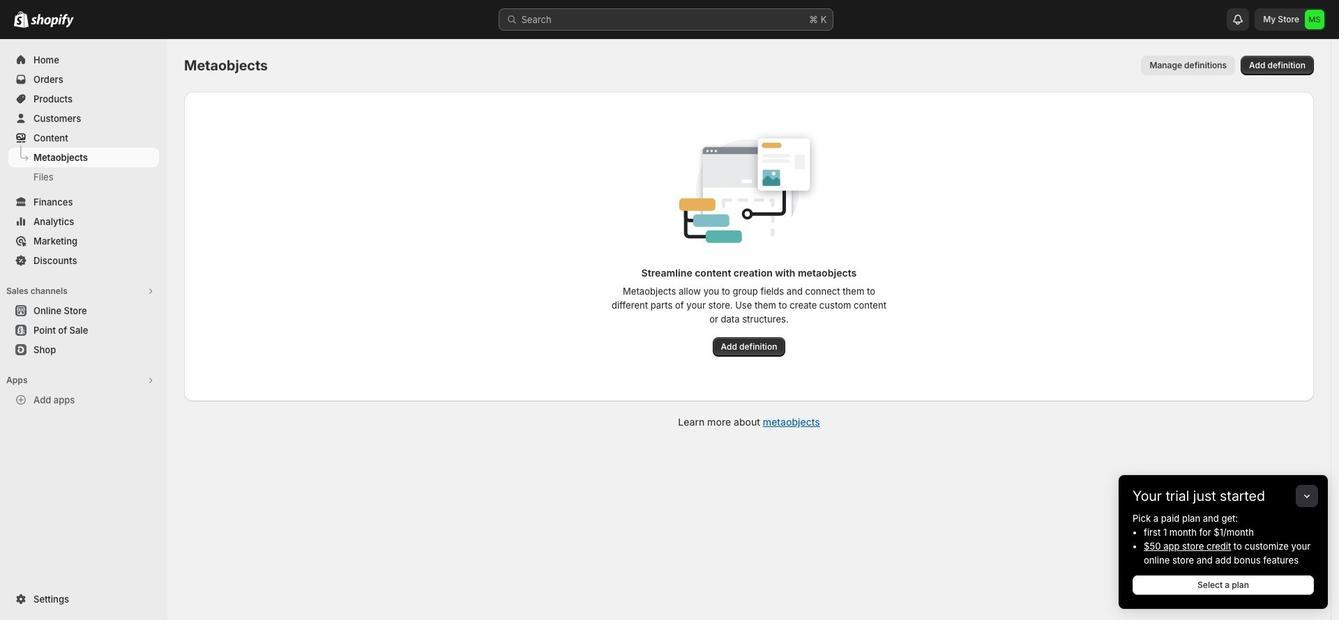 Task type: describe. For each thing, give the bounding box(es) containing it.
my store image
[[1305, 10, 1324, 29]]



Task type: locate. For each thing, give the bounding box(es) containing it.
shopify image
[[31, 14, 74, 28]]

shopify image
[[14, 11, 29, 28]]



Task type: vqa. For each thing, say whether or not it's contained in the screenshot.
SHOPIFY image
yes



